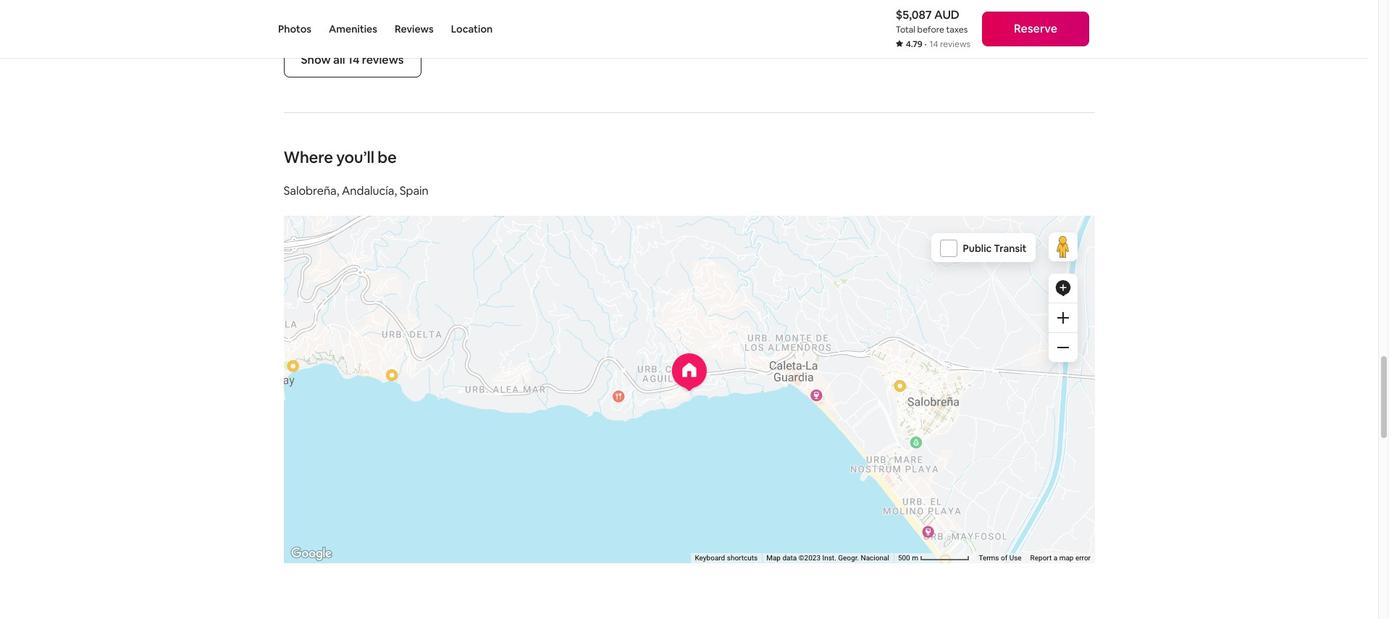 Task type: describe. For each thing, give the bounding box(es) containing it.
of
[[1001, 554, 1007, 562]]

all
[[333, 52, 345, 67]]

4.79
[[906, 38, 923, 50]]

keyboard
[[695, 554, 725, 562]]

google image
[[287, 545, 335, 564]]

a
[[1053, 554, 1057, 562]]

show
[[301, 52, 331, 67]]

public transit
[[963, 242, 1027, 255]]

m
[[912, 554, 918, 562]]

shortcuts
[[727, 554, 757, 562]]

report
[[1030, 554, 1052, 562]]

reviews button
[[395, 0, 434, 58]]

map
[[766, 554, 780, 562]]

500 m
[[898, 554, 920, 562]]

salobreña,
[[284, 183, 339, 198]]

14 for ·
[[930, 38, 938, 50]]

you'll
[[336, 147, 374, 167]]

4.79 · 14 reviews
[[906, 38, 971, 50]]

inst.
[[822, 554, 836, 562]]

nacional
[[861, 554, 889, 562]]

keyboard shortcuts
[[695, 554, 757, 562]]

amenities
[[329, 22, 377, 35]]

keyboard shortcuts button
[[695, 553, 757, 564]]

500 m button
[[893, 553, 974, 564]]

show all 14 reviews button
[[284, 43, 421, 78]]

terms of use
[[979, 554, 1021, 562]]

transit
[[994, 242, 1027, 255]]

location button
[[451, 0, 493, 58]]

public
[[963, 242, 992, 255]]

terms of use link
[[979, 554, 1021, 562]]

reserve button
[[982, 12, 1089, 46]]

zoom in image
[[1057, 312, 1069, 324]]

before
[[917, 24, 944, 35]]

be
[[378, 147, 397, 167]]

14 for all
[[348, 52, 360, 67]]



Task type: locate. For each thing, give the bounding box(es) containing it.
location
[[451, 22, 493, 35]]

error
[[1075, 554, 1091, 562]]

$5,087 aud
[[896, 7, 960, 22]]

reviews for 4.79 · 14 reviews
[[940, 38, 971, 50]]

data
[[782, 554, 797, 562]]

use
[[1009, 554, 1021, 562]]

reviews
[[395, 22, 434, 35]]

$5,087 aud total before taxes
[[896, 7, 968, 35]]

zoom out image
[[1057, 342, 1069, 353]]

reserve
[[1014, 21, 1058, 36]]

geogr.
[[838, 554, 859, 562]]

salobreña, andalucía, spain
[[284, 183, 429, 198]]

reviews down amenities
[[362, 52, 404, 67]]

photos
[[278, 22, 311, 35]]

where
[[284, 147, 333, 167]]

reviews down taxes
[[940, 38, 971, 50]]

14 inside show all 14 reviews button
[[348, 52, 360, 67]]

1 vertical spatial 14
[[348, 52, 360, 67]]

google map
showing 7 points of interest. region
[[221, 74, 1148, 619]]

0 horizontal spatial 14
[[348, 52, 360, 67]]

14
[[930, 38, 938, 50], [348, 52, 360, 67]]

1 horizontal spatial reviews
[[940, 38, 971, 50]]

0 vertical spatial 14
[[930, 38, 938, 50]]

list
[[278, 0, 1101, 43]]

show all 14 reviews
[[301, 52, 404, 67]]

report a map error
[[1030, 554, 1091, 562]]

report a map error link
[[1030, 554, 1091, 562]]

500
[[898, 554, 910, 562]]

map data ©2023 inst. geogr. nacional
[[766, 554, 889, 562]]

terms
[[979, 554, 999, 562]]

taxes
[[946, 24, 968, 35]]

·
[[925, 38, 927, 50]]

where you'll be
[[284, 147, 397, 167]]

amenities button
[[329, 0, 377, 58]]

reviews
[[940, 38, 971, 50], [362, 52, 404, 67]]

0 vertical spatial reviews
[[940, 38, 971, 50]]

andalucía,
[[342, 183, 397, 198]]

reviews inside button
[[362, 52, 404, 67]]

1 vertical spatial reviews
[[362, 52, 404, 67]]

total
[[896, 24, 916, 35]]

drag pegman onto the map to open street view image
[[1049, 233, 1078, 261]]

©2023
[[798, 554, 820, 562]]

list item
[[278, 0, 621, 43]]

photos button
[[278, 0, 311, 58]]

14 right all
[[348, 52, 360, 67]]

map
[[1059, 554, 1074, 562]]

14 right ·
[[930, 38, 938, 50]]

spain
[[400, 183, 429, 198]]

reviews for show all 14 reviews
[[362, 52, 404, 67]]

your stay location, map pin image
[[672, 354, 707, 391]]

0 horizontal spatial reviews
[[362, 52, 404, 67]]

add a place to the map image
[[1054, 280, 1072, 297]]

1 horizontal spatial 14
[[930, 38, 938, 50]]



Task type: vqa. For each thing, say whether or not it's contained in the screenshot.
group
no



